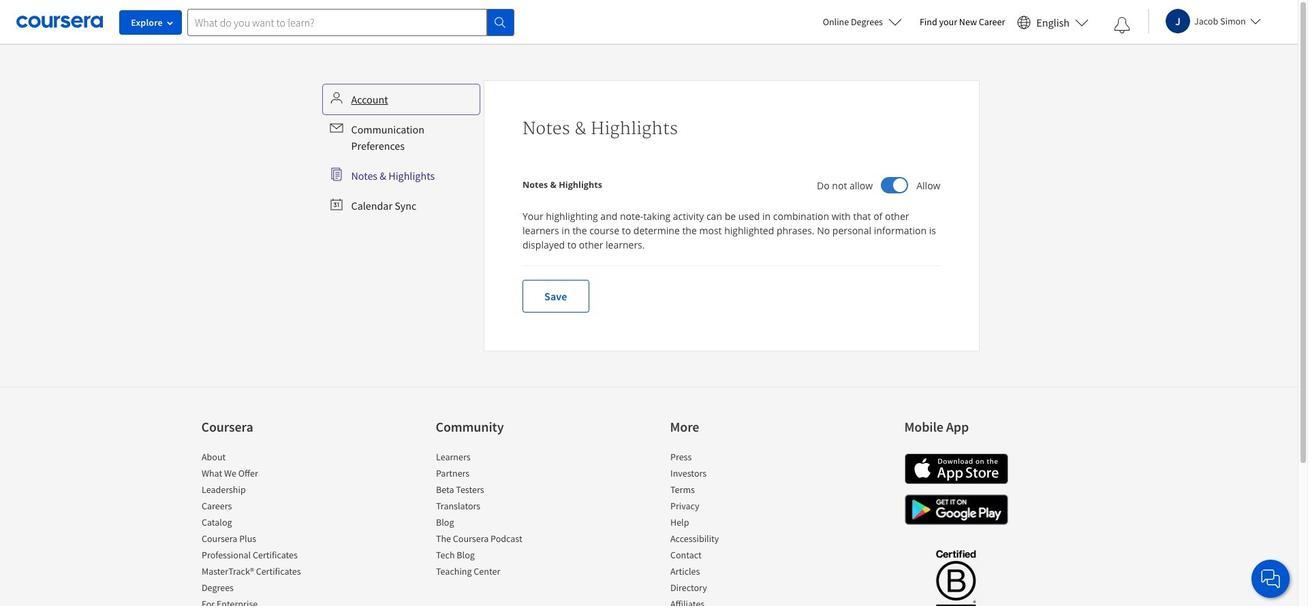 Task type: describe. For each thing, give the bounding box(es) containing it.
1 list from the left
[[201, 450, 317, 607]]

get it on google play image
[[905, 495, 1008, 525]]

download on the app store image
[[905, 454, 1008, 485]]

What do you want to learn? text field
[[187, 9, 487, 36]]

notes & highlights switch
[[881, 177, 909, 194]]

allow notes & highlights element
[[523, 175, 602, 196]]

logo of certified b corporation image
[[928, 542, 984, 607]]



Task type: vqa. For each thing, say whether or not it's contained in the screenshot.
list to the middle
yes



Task type: locate. For each thing, give the bounding box(es) containing it.
0 horizontal spatial list
[[201, 450, 317, 607]]

1 horizontal spatial list
[[436, 450, 552, 581]]

None search field
[[187, 9, 515, 36]]

list item
[[201, 450, 317, 467], [436, 450, 552, 467], [670, 450, 786, 467], [201, 467, 317, 483], [436, 467, 552, 483], [670, 467, 786, 483], [201, 483, 317, 500], [436, 483, 552, 500], [670, 483, 786, 500], [201, 500, 317, 516], [436, 500, 552, 516], [670, 500, 786, 516], [201, 516, 317, 532], [436, 516, 552, 532], [670, 516, 786, 532], [201, 532, 317, 549], [436, 532, 552, 549], [670, 532, 786, 549], [201, 549, 317, 565], [436, 549, 552, 565], [670, 549, 786, 565], [201, 565, 317, 581], [436, 565, 552, 581], [670, 565, 786, 581], [201, 581, 317, 598], [670, 581, 786, 598], [201, 598, 317, 607], [670, 598, 786, 607]]

list
[[201, 450, 317, 607], [436, 450, 552, 581], [670, 450, 786, 607]]

2 list from the left
[[436, 450, 552, 581]]

2 horizontal spatial list
[[670, 450, 786, 607]]

notes & highlights image
[[894, 179, 907, 192]]

menu
[[324, 86, 478, 219]]

coursera image
[[16, 11, 103, 33]]

3 list from the left
[[670, 450, 786, 607]]



